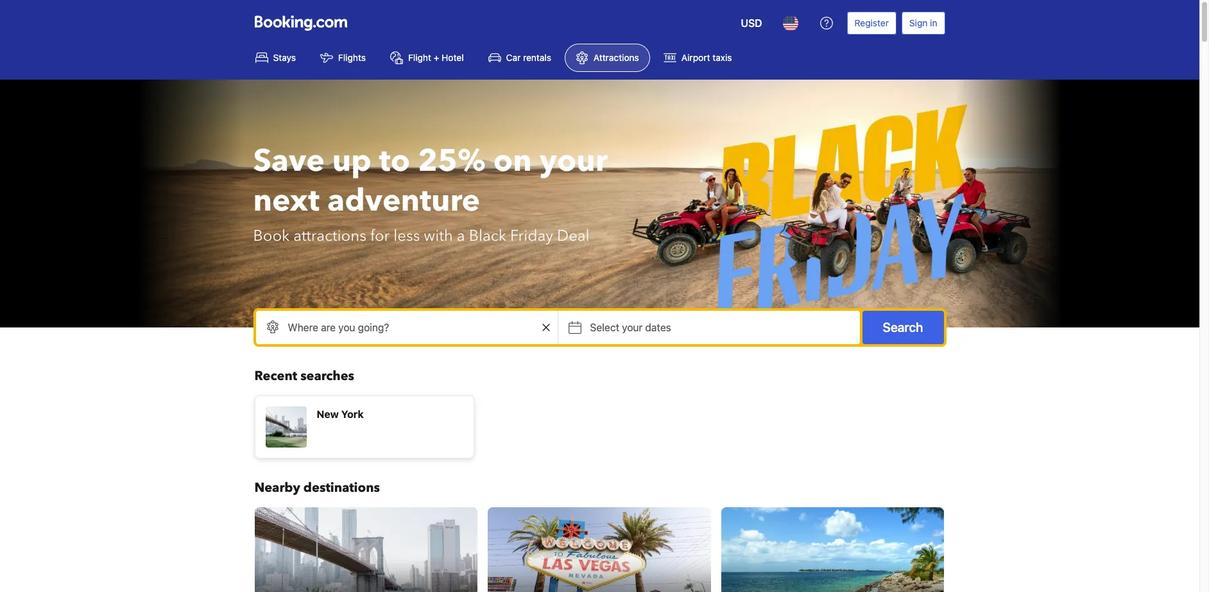 Task type: vqa. For each thing, say whether or not it's contained in the screenshot.
date
no



Task type: describe. For each thing, give the bounding box(es) containing it.
book
[[253, 225, 290, 247]]

searches
[[301, 367, 355, 385]]

sign
[[910, 17, 928, 28]]

black
[[469, 225, 507, 247]]

stays link
[[244, 44, 307, 72]]

usd
[[741, 17, 763, 29]]

search button
[[863, 311, 944, 344]]

1 horizontal spatial your
[[622, 322, 643, 333]]

sign in
[[910, 17, 938, 28]]

in
[[931, 17, 938, 28]]

search
[[883, 320, 924, 335]]

stays
[[273, 52, 296, 63]]

york
[[341, 408, 364, 420]]

destinations
[[304, 479, 380, 496]]

your inside save up to 25% on your next adventure book attractions for less with a black friday deal
[[540, 140, 608, 182]]

flights
[[338, 52, 366, 63]]

new york link
[[255, 396, 475, 459]]

airport taxis link
[[653, 44, 743, 72]]

attractions link
[[565, 44, 650, 72]]

attractions
[[294, 225, 367, 247]]

usd button
[[734, 8, 770, 39]]

key west image
[[722, 507, 945, 592]]

flight
[[408, 52, 431, 63]]

recent
[[255, 367, 297, 385]]

a
[[457, 225, 465, 247]]

hotel
[[442, 52, 464, 63]]

new york image
[[255, 507, 478, 592]]

taxis
[[713, 52, 732, 63]]

25%
[[418, 140, 486, 182]]

booking.com image
[[255, 15, 347, 31]]

dates
[[646, 322, 672, 333]]

to
[[379, 140, 410, 182]]

next
[[253, 180, 320, 222]]

attractions
[[594, 52, 639, 63]]



Task type: locate. For each thing, give the bounding box(es) containing it.
1 vertical spatial your
[[622, 322, 643, 333]]

your right on
[[540, 140, 608, 182]]

new york
[[317, 408, 364, 420]]

recent searches
[[255, 367, 355, 385]]

register link
[[847, 12, 897, 35]]

flight + hotel
[[408, 52, 464, 63]]

friday
[[511, 225, 554, 247]]

register
[[855, 17, 889, 28]]

flight + hotel link
[[379, 44, 475, 72]]

select your dates
[[590, 322, 672, 333]]

your
[[540, 140, 608, 182], [622, 322, 643, 333]]

Where are you going? search field
[[256, 311, 558, 344]]

0 horizontal spatial your
[[540, 140, 608, 182]]

save
[[253, 140, 325, 182]]

up
[[333, 140, 372, 182]]

rentals
[[523, 52, 552, 63]]

airport taxis
[[682, 52, 732, 63]]

car
[[506, 52, 521, 63]]

less
[[394, 225, 420, 247]]

save up to 25% on your next adventure book attractions for less with a black friday deal
[[253, 140, 608, 247]]

0 vertical spatial your
[[540, 140, 608, 182]]

select
[[590, 322, 620, 333]]

for
[[370, 225, 390, 247]]

new
[[317, 408, 339, 420]]

sign in link
[[902, 12, 946, 35]]

airport
[[682, 52, 711, 63]]

with
[[424, 225, 453, 247]]

car rentals link
[[478, 44, 563, 72]]

your left dates
[[622, 322, 643, 333]]

on
[[494, 140, 532, 182]]

deal
[[557, 225, 590, 247]]

flights link
[[309, 44, 377, 72]]

las vegas image
[[488, 507, 711, 592]]

nearby
[[255, 479, 300, 496]]

adventure
[[327, 180, 480, 222]]

car rentals
[[506, 52, 552, 63]]

+
[[434, 52, 439, 63]]

nearby destinations
[[255, 479, 380, 496]]



